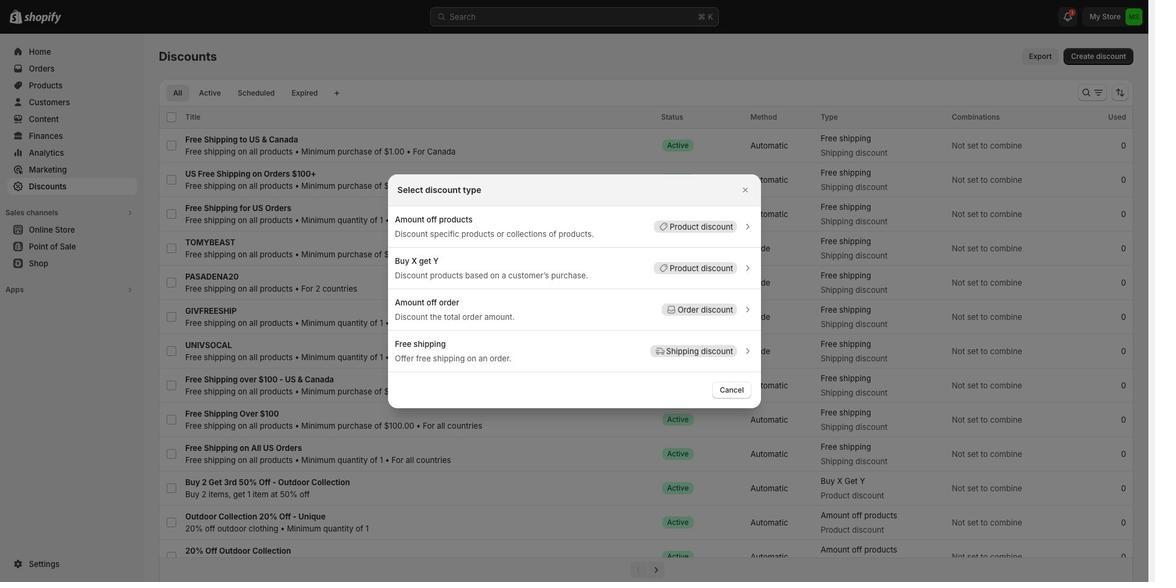 Task type: locate. For each thing, give the bounding box(es) containing it.
tab list
[[164, 84, 328, 102]]

shopify image
[[24, 12, 61, 24]]

dialog
[[0, 174, 1149, 408]]



Task type: describe. For each thing, give the bounding box(es) containing it.
pagination element
[[159, 558, 1134, 583]]



Task type: vqa. For each thing, say whether or not it's contained in the screenshot.
dialog
yes



